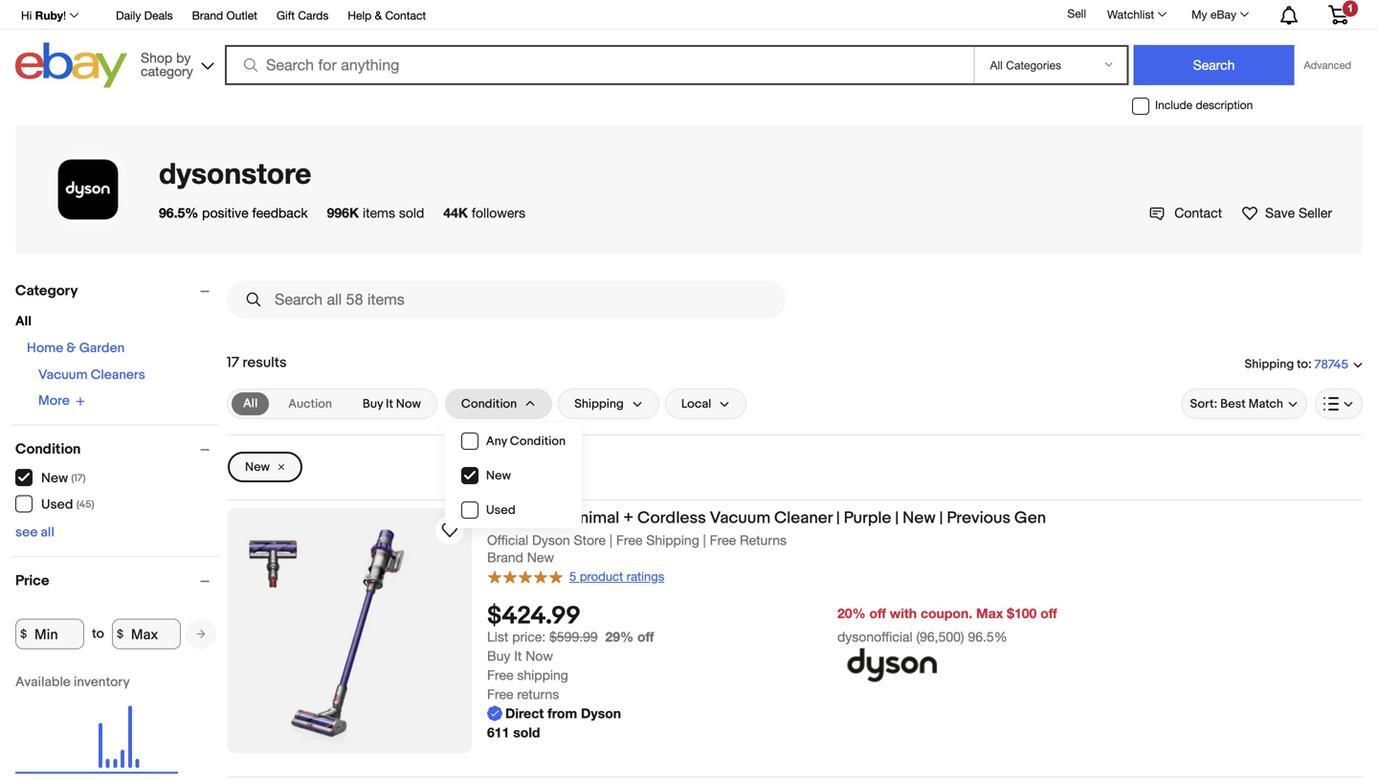 Task type: vqa. For each thing, say whether or not it's contained in the screenshot.
topmost Once
no



Task type: describe. For each thing, give the bounding box(es) containing it.
store
[[574, 532, 606, 548]]

any
[[486, 434, 507, 449]]

All selected text field
[[243, 395, 258, 412]]

611
[[487, 724, 509, 740]]

$599.99
[[549, 629, 598, 644]]

0 horizontal spatial new link
[[228, 452, 302, 482]]

sell link
[[1059, 7, 1095, 20]]

graph of available inventory between $0 and $1000+ image
[[15, 674, 178, 778]]

it inside 'link'
[[386, 396, 393, 411]]

brand outlet
[[192, 9, 257, 22]]

price button
[[15, 572, 218, 590]]

include description
[[1155, 98, 1253, 112]]

best
[[1220, 396, 1246, 411]]

results
[[242, 354, 287, 371]]

returns
[[517, 686, 559, 702]]

brand outlet link
[[192, 6, 257, 27]]

max
[[976, 605, 1003, 621]]

buy it now link
[[351, 392, 432, 415]]

contact link
[[1150, 205, 1222, 221]]

help & contact link
[[348, 6, 426, 27]]

buy inside dysonofficial (96,500) 96.5% buy it now
[[487, 648, 510, 663]]

visit dysonofficial ebay store! image
[[837, 646, 947, 685]]

see all
[[15, 524, 54, 541]]

dyson inside free shipping free returns direct from dyson 611 sold
[[581, 705, 621, 721]]

0 vertical spatial dyson
[[487, 508, 534, 528]]

inventory
[[74, 674, 130, 690]]

shop by category button
[[132, 43, 218, 84]]

free down +
[[616, 532, 642, 548]]

20% off with coupon. max $100 off list price: $599.99 29% off
[[487, 605, 1057, 644]]

Search for anything text field
[[228, 47, 970, 83]]

44k followers
[[443, 205, 525, 221]]

buy inside 'link'
[[363, 396, 383, 411]]

available
[[15, 674, 71, 690]]

animal
[[568, 508, 619, 528]]

1 horizontal spatial new link
[[446, 458, 581, 493]]

20%
[[837, 605, 866, 621]]

shipping for shipping
[[574, 396, 624, 411]]

dyson v10 animal + cordless vacuum cleaner | purple | new | previous gen official dyson store | free shipping | free returns brand new
[[487, 508, 1046, 565]]

daily deals
[[116, 9, 173, 22]]

0 horizontal spatial off
[[637, 629, 654, 644]]

shop by category
[[141, 50, 193, 79]]

daily deals link
[[116, 6, 173, 27]]

shipping for shipping to : 78745
[[1245, 357, 1294, 372]]

$ for minimum value in $ text box on the left bottom of page
[[20, 627, 27, 641]]

cleaner
[[774, 508, 833, 528]]

gift
[[277, 9, 295, 22]]

now inside dysonofficial (96,500) 96.5% buy it now
[[526, 648, 553, 663]]

dyson v10 animal + cordless vacuum cleaner | purple | new | previous gen image
[[227, 508, 472, 753]]

new down 'official'
[[527, 550, 554, 565]]

watchlist
[[1107, 8, 1154, 21]]

free shipping free returns direct from dyson 611 sold
[[487, 667, 621, 740]]

save seller
[[1265, 205, 1332, 221]]

condition right any
[[510, 434, 566, 449]]

1 vertical spatial condition button
[[15, 441, 218, 458]]

free left the returns
[[710, 532, 736, 548]]

used for used
[[486, 503, 516, 517]]

contact inside "link"
[[385, 9, 426, 22]]

shipping inside dyson v10 animal + cordless vacuum cleaner | purple | new | previous gen official dyson store | free shipping | free returns brand new
[[646, 532, 699, 548]]

official
[[487, 532, 528, 548]]

local
[[681, 396, 711, 411]]

category
[[15, 282, 78, 300]]

help & contact
[[348, 9, 426, 22]]

vacuum inside dyson v10 animal + cordless vacuum cleaner | purple | new | previous gen official dyson store | free shipping | free returns brand new
[[710, 508, 771, 528]]

1 horizontal spatial contact
[[1174, 205, 1222, 221]]

Maximum Value in $ text field
[[112, 619, 181, 649]]

description
[[1196, 98, 1253, 112]]

free down list
[[487, 667, 513, 683]]

(17)
[[71, 472, 86, 485]]

help
[[348, 9, 372, 22]]

home & garden
[[27, 340, 125, 356]]

outlet
[[226, 9, 257, 22]]

17 results
[[227, 354, 287, 371]]

shipping to : 78745
[[1245, 357, 1348, 372]]

more
[[38, 393, 70, 409]]

include
[[1155, 98, 1193, 112]]

dysonofficial
[[837, 629, 913, 644]]

1 vertical spatial dyson
[[532, 532, 570, 548]]

followers
[[472, 205, 525, 221]]

| left previous
[[939, 508, 943, 528]]

to inside shipping to : 78745
[[1297, 357, 1308, 372]]

0 vertical spatial all
[[15, 313, 32, 330]]

condition button inside "$424.99" "main content"
[[445, 389, 552, 419]]

cards
[[298, 9, 329, 22]]

garden
[[79, 340, 125, 356]]

category button
[[15, 282, 218, 300]]

$424.99 main content
[[227, 273, 1363, 778]]

hi ruby !
[[21, 9, 66, 22]]

dysonstore link
[[159, 156, 311, 190]]

auction link
[[277, 392, 343, 415]]

96.5% inside dysonofficial (96,500) 96.5% buy it now
[[968, 629, 1007, 644]]

all inside "$424.99" "main content"
[[243, 396, 258, 411]]

new down all text field
[[245, 460, 270, 474]]

Minimum Value in $ text field
[[15, 619, 84, 649]]

see all button
[[15, 524, 54, 541]]

dysonofficial (96,500) 96.5% buy it now
[[487, 629, 1007, 663]]

5 product ratings
[[569, 569, 664, 584]]

positive
[[202, 205, 248, 221]]

used link
[[446, 493, 581, 527]]

0 horizontal spatial sold
[[399, 205, 424, 221]]

sort:
[[1190, 396, 1218, 411]]

list
[[487, 629, 508, 644]]

shop by category banner
[[11, 0, 1363, 93]]

my ebay link
[[1181, 3, 1257, 26]]

cordless
[[637, 508, 706, 528]]

dysonstore
[[159, 156, 311, 190]]

Direct from Dyson text field
[[487, 704, 621, 723]]

vacuum cleaners
[[38, 367, 145, 383]]

sort: best match button
[[1182, 389, 1307, 419]]

new down any
[[486, 468, 511, 483]]

product
[[580, 569, 623, 584]]



Task type: locate. For each thing, give the bounding box(es) containing it.
vacuum
[[38, 367, 88, 383], [710, 508, 771, 528]]

condition
[[461, 396, 517, 411], [510, 434, 566, 449], [15, 441, 81, 458]]

1 horizontal spatial it
[[514, 648, 522, 663]]

contact right the help
[[385, 9, 426, 22]]

off
[[869, 605, 886, 621], [1040, 605, 1057, 621], [637, 629, 654, 644]]

96.5% positive feedback
[[159, 205, 308, 221]]

shipping up any condition link
[[574, 396, 624, 411]]

$ up available
[[20, 627, 27, 641]]

0 horizontal spatial condition button
[[15, 441, 218, 458]]

$ for maximum value in $ text box
[[117, 627, 124, 641]]

1 horizontal spatial condition button
[[445, 389, 552, 419]]

deals
[[144, 9, 173, 22]]

new link down all text field
[[228, 452, 302, 482]]

1 vertical spatial shipping
[[574, 396, 624, 411]]

sold inside free shipping free returns direct from dyson 611 sold
[[513, 724, 540, 740]]

| right purple
[[895, 508, 899, 528]]

none submit inside shop by category banner
[[1134, 45, 1294, 85]]

0 horizontal spatial contact
[[385, 9, 426, 22]]

new link down any condition on the bottom left of page
[[446, 458, 581, 493]]

0 horizontal spatial it
[[386, 396, 393, 411]]

local button
[[665, 389, 747, 419]]

brand down 'official'
[[487, 550, 523, 565]]

shipping up match
[[1245, 357, 1294, 372]]

78745
[[1314, 357, 1348, 372]]

1 horizontal spatial all
[[243, 396, 258, 411]]

0 vertical spatial brand
[[192, 9, 223, 22]]

condition button up (17)
[[15, 441, 218, 458]]

0 vertical spatial buy
[[363, 396, 383, 411]]

0 vertical spatial it
[[386, 396, 393, 411]]

1 vertical spatial 96.5%
[[968, 629, 1007, 644]]

to left maximum value in $ text box
[[92, 626, 104, 642]]

None submit
[[1134, 45, 1294, 85]]

buy down list
[[487, 648, 510, 663]]

1 vertical spatial contact
[[1174, 205, 1222, 221]]

1 link
[[1317, 0, 1360, 28]]

ratings
[[627, 569, 664, 584]]

save seller button
[[1241, 203, 1332, 223]]

any condition
[[486, 434, 566, 449]]

1 vertical spatial all
[[243, 396, 258, 411]]

| right store
[[609, 532, 612, 548]]

it inside dysonofficial (96,500) 96.5% buy it now
[[514, 648, 522, 663]]

now inside 'link'
[[396, 396, 421, 411]]

sell
[[1067, 7, 1086, 20]]

2 vertical spatial shipping
[[646, 532, 699, 548]]

1 horizontal spatial buy
[[487, 648, 510, 663]]

2 horizontal spatial shipping
[[1245, 357, 1294, 372]]

$424.99
[[487, 601, 581, 631]]

it
[[386, 396, 393, 411], [514, 648, 522, 663]]

1 horizontal spatial to
[[1297, 357, 1308, 372]]

buy it now
[[363, 396, 421, 411]]

shipping inside dropdown button
[[574, 396, 624, 411]]

& for help
[[375, 9, 382, 22]]

new link
[[228, 452, 302, 482], [446, 458, 581, 493]]

1 horizontal spatial now
[[526, 648, 553, 663]]

1 $ from the left
[[20, 627, 27, 641]]

brand inside dyson v10 animal + cordless vacuum cleaner | purple | new | previous gen official dyson store | free shipping | free returns brand new
[[487, 550, 523, 565]]

brand left outlet
[[192, 9, 223, 22]]

condition button up any
[[445, 389, 552, 419]]

1 horizontal spatial shipping
[[646, 532, 699, 548]]

new left (17)
[[41, 470, 68, 487]]

1 vertical spatial now
[[526, 648, 553, 663]]

more button
[[38, 393, 85, 409]]

0 vertical spatial &
[[375, 9, 382, 22]]

0 horizontal spatial vacuum
[[38, 367, 88, 383]]

condition up the new (17)
[[15, 441, 81, 458]]

new right purple
[[903, 508, 936, 528]]

&
[[375, 9, 382, 22], [66, 340, 76, 356]]

watchlist link
[[1097, 3, 1175, 26]]

1 horizontal spatial off
[[869, 605, 886, 621]]

0 horizontal spatial $
[[20, 627, 27, 641]]

brand inside account navigation
[[192, 9, 223, 22]]

all
[[41, 524, 54, 541]]

used up 'official'
[[486, 503, 516, 517]]

0 vertical spatial shipping
[[1245, 357, 1294, 372]]

seller
[[1299, 205, 1332, 221]]

dysonstore image
[[46, 147, 130, 232]]

29%
[[605, 629, 634, 644]]

0 vertical spatial contact
[[385, 9, 426, 22]]

0 horizontal spatial shipping
[[574, 396, 624, 411]]

vacuum cleaners link
[[38, 367, 145, 383]]

1 horizontal spatial &
[[375, 9, 382, 22]]

0 horizontal spatial used
[[41, 497, 73, 513]]

|
[[836, 508, 840, 528], [895, 508, 899, 528], [939, 508, 943, 528], [609, 532, 612, 548], [703, 532, 706, 548]]

1 vertical spatial vacuum
[[710, 508, 771, 528]]

all down 17 results on the top of page
[[243, 396, 258, 411]]

now
[[396, 396, 421, 411], [526, 648, 553, 663]]

96.5%
[[159, 205, 198, 221], [968, 629, 1007, 644]]

1 horizontal spatial brand
[[487, 550, 523, 565]]

0 horizontal spatial &
[[66, 340, 76, 356]]

shipping down cordless
[[646, 532, 699, 548]]

condition button
[[445, 389, 552, 419], [15, 441, 218, 458]]

1 vertical spatial &
[[66, 340, 76, 356]]

listing options selector. list view selected. image
[[1324, 396, 1354, 412]]

off right $100 on the bottom of the page
[[1040, 605, 1057, 621]]

| left purple
[[836, 508, 840, 528]]

feedback
[[252, 205, 308, 221]]

hi
[[21, 9, 32, 22]]

0 horizontal spatial brand
[[192, 9, 223, 22]]

used for used (45)
[[41, 497, 73, 513]]

1 horizontal spatial 96.5%
[[968, 629, 1007, 644]]

cleaners
[[91, 367, 145, 383]]

(45)
[[76, 499, 94, 511]]

1 vertical spatial buy
[[487, 648, 510, 663]]

home
[[27, 340, 63, 356]]

& right home
[[66, 340, 76, 356]]

1 vertical spatial sold
[[513, 724, 540, 740]]

free up direct on the left bottom of page
[[487, 686, 513, 702]]

0 horizontal spatial to
[[92, 626, 104, 642]]

2 vertical spatial dyson
[[581, 705, 621, 721]]

condition inside "dropdown button"
[[461, 396, 517, 411]]

5
[[569, 569, 576, 584]]

coupon.
[[921, 605, 972, 621]]

0 horizontal spatial now
[[396, 396, 421, 411]]

account navigation
[[11, 0, 1363, 30]]

gift cards
[[277, 9, 329, 22]]

items
[[363, 205, 395, 221]]

1 vertical spatial to
[[92, 626, 104, 642]]

0 horizontal spatial 96.5%
[[159, 205, 198, 221]]

it right auction link
[[386, 396, 393, 411]]

996k
[[327, 205, 359, 221]]

dyson v10 animal + cordless vacuum cleaner | purple | new | previous gen heading
[[487, 508, 1046, 528]]

& inside "link"
[[375, 9, 382, 22]]

shipping
[[1245, 357, 1294, 372], [574, 396, 624, 411], [646, 532, 699, 548]]

0 horizontal spatial all
[[15, 313, 32, 330]]

$ up inventory
[[117, 627, 124, 641]]

0 vertical spatial to
[[1297, 357, 1308, 372]]

used
[[41, 497, 73, 513], [486, 503, 516, 517]]

sold
[[399, 205, 424, 221], [513, 724, 540, 740]]

match
[[1249, 396, 1283, 411]]

v10
[[538, 508, 565, 528]]

purple
[[844, 508, 891, 528]]

shipping inside shipping to : 78745
[[1245, 357, 1294, 372]]

2 $ from the left
[[117, 627, 124, 641]]

0 vertical spatial now
[[396, 396, 421, 411]]

vacuum up more button
[[38, 367, 88, 383]]

& for home
[[66, 340, 76, 356]]

Search all 58 items field
[[227, 280, 786, 319]]

contact
[[385, 9, 426, 22], [1174, 205, 1222, 221]]

free
[[616, 532, 642, 548], [710, 532, 736, 548], [487, 667, 513, 683], [487, 686, 513, 702]]

& right the help
[[375, 9, 382, 22]]

96.5% left positive
[[159, 205, 198, 221]]

off right 29%
[[637, 629, 654, 644]]

it down price:
[[514, 648, 522, 663]]

condition up any
[[461, 396, 517, 411]]

0 vertical spatial 96.5%
[[159, 205, 198, 221]]

my ebay
[[1192, 8, 1236, 21]]

:
[[1308, 357, 1312, 372]]

dyson down the v10
[[532, 532, 570, 548]]

all link
[[232, 392, 269, 415]]

all up home
[[15, 313, 32, 330]]

0 horizontal spatial buy
[[363, 396, 383, 411]]

1 horizontal spatial used
[[486, 503, 516, 517]]

used inside "$424.99" "main content"
[[486, 503, 516, 517]]

daily
[[116, 9, 141, 22]]

dyson up 'official'
[[487, 508, 534, 528]]

with
[[890, 605, 917, 621]]

home & garden link
[[27, 340, 125, 356]]

new (17)
[[41, 470, 86, 487]]

sort: best match
[[1190, 396, 1283, 411]]

price:
[[512, 629, 546, 644]]

direct
[[505, 705, 544, 721]]

buy right auction link
[[363, 396, 383, 411]]

(96,500)
[[916, 629, 964, 644]]

1 vertical spatial brand
[[487, 550, 523, 565]]

any condition link
[[446, 424, 581, 458]]

1 horizontal spatial vacuum
[[710, 508, 771, 528]]

previous
[[947, 508, 1011, 528]]

dyson right from
[[581, 705, 621, 721]]

vacuum up the returns
[[710, 508, 771, 528]]

used down the new (17)
[[41, 497, 73, 513]]

sold right items
[[399, 205, 424, 221]]

0 vertical spatial vacuum
[[38, 367, 88, 383]]

1
[[1347, 2, 1353, 14]]

| down cordless
[[703, 532, 706, 548]]

watch dyson v10 animal + cordless vacuum cleaner | purple | new | previous gen image
[[438, 519, 461, 542]]

by
[[176, 50, 191, 66]]

off up dysonofficial
[[869, 605, 886, 621]]

1 horizontal spatial sold
[[513, 724, 540, 740]]

gift cards link
[[277, 6, 329, 27]]

ruby
[[35, 9, 63, 22]]

shop
[[141, 50, 172, 66]]

sold down direct on the left bottom of page
[[513, 724, 540, 740]]

category
[[141, 63, 193, 79]]

2 horizontal spatial off
[[1040, 605, 1057, 621]]

see
[[15, 524, 38, 541]]

0 vertical spatial condition button
[[445, 389, 552, 419]]

to left 78745
[[1297, 357, 1308, 372]]

96.5% down max
[[968, 629, 1007, 644]]

1 horizontal spatial $
[[117, 627, 124, 641]]

$100
[[1007, 605, 1037, 621]]

0 vertical spatial sold
[[399, 205, 424, 221]]

shipping button
[[558, 389, 659, 419]]

+
[[623, 508, 634, 528]]

1 vertical spatial it
[[514, 648, 522, 663]]

ebay
[[1210, 8, 1236, 21]]

available inventory
[[15, 674, 130, 690]]

new
[[245, 460, 270, 474], [486, 468, 511, 483], [41, 470, 68, 487], [903, 508, 936, 528], [527, 550, 554, 565]]

contact left save
[[1174, 205, 1222, 221]]



